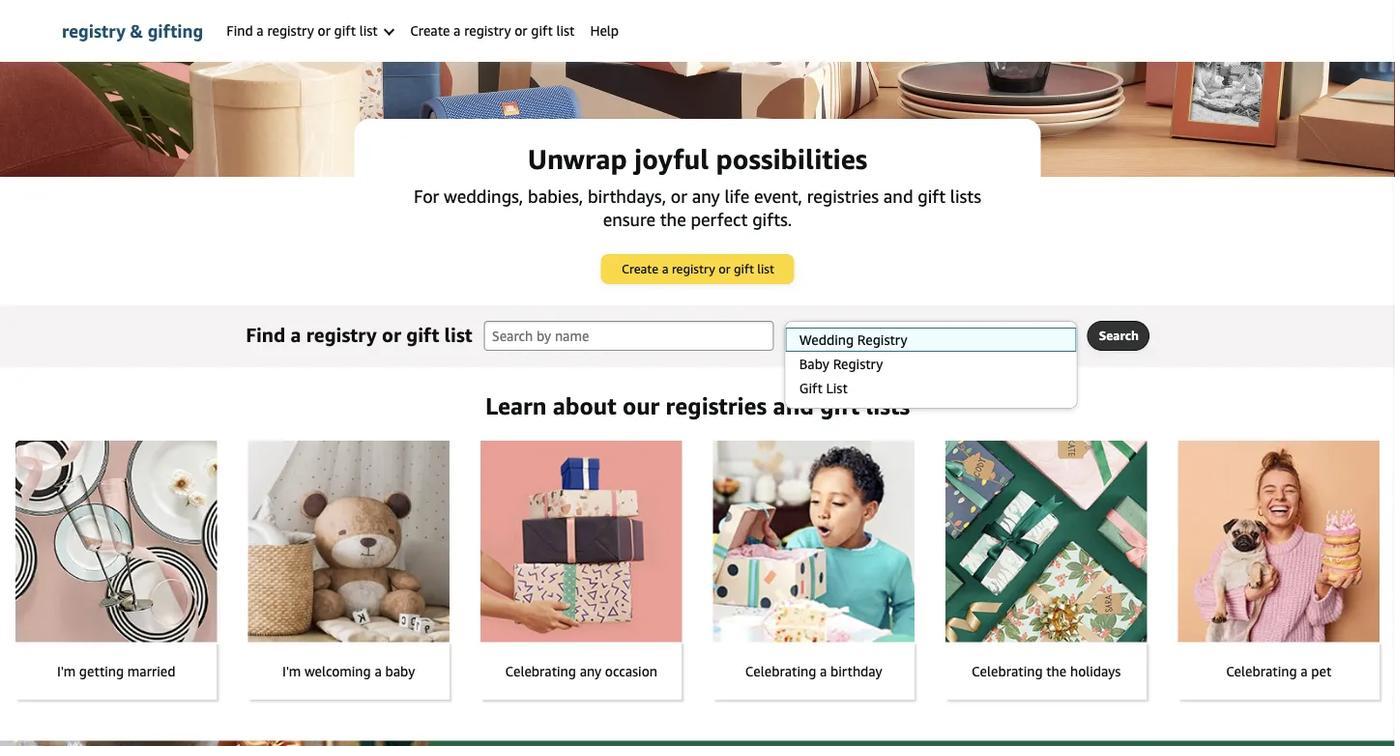 Task type: locate. For each thing, give the bounding box(es) containing it.
celebrating
[[505, 664, 577, 680], [746, 664, 817, 680], [972, 664, 1043, 680], [1227, 664, 1298, 680]]

1 celebrating from the left
[[505, 664, 577, 680]]

1 vertical spatial registries
[[666, 392, 767, 420]]

0 horizontal spatial the
[[660, 209, 687, 230]]

holidays
[[1071, 664, 1122, 680]]

baby
[[800, 356, 830, 372]]

0 horizontal spatial create
[[410, 23, 450, 39]]

celebrating any occasion link
[[481, 441, 682, 701]]

celebrating any occasion
[[505, 664, 658, 680]]

registries down possibilities
[[807, 186, 879, 207]]

any
[[692, 186, 720, 207], [580, 664, 602, 680]]

0 vertical spatial registries
[[807, 186, 879, 207]]

baby registry link
[[786, 352, 1077, 376]]

i'm for i'm getting married
[[57, 664, 76, 680]]

celebrating a pet link
[[1179, 441, 1380, 701]]

registries
[[807, 186, 879, 207], [666, 392, 767, 420]]

1 vertical spatial create a registry or gift list link
[[602, 255, 794, 283]]

1 horizontal spatial create a registry or gift list
[[622, 262, 775, 277]]

celebrating a pet
[[1227, 664, 1332, 680]]

2 search from the left
[[1100, 328, 1139, 343]]

any inside for weddings, babies, birthdays, or any life event, registries and gift lists ensure the perfect gifts.
[[692, 186, 720, 207]]

0 vertical spatial create a registry or gift list link
[[403, 0, 583, 62]]

welcoming
[[305, 664, 371, 680]]

find a registry or gift list link
[[219, 0, 403, 62]]

birthdays,
[[588, 186, 667, 207]]

joyful
[[635, 143, 709, 176]]

find
[[227, 23, 253, 39], [246, 323, 286, 346]]

registry
[[858, 332, 908, 348], [833, 356, 884, 372]]

2 i'm from the left
[[283, 664, 301, 680]]

0 vertical spatial and
[[884, 186, 914, 207]]

the
[[660, 209, 687, 230], [1047, 664, 1067, 680]]

create a registry or gift list link
[[403, 0, 583, 62], [602, 255, 794, 283]]

4 celebrating from the left
[[1227, 664, 1298, 680]]

0 horizontal spatial create a registry or gift list
[[410, 23, 575, 39]]

celebrating inside celebrating the holidays link
[[972, 664, 1043, 680]]

create a registry or gift list
[[410, 23, 575, 39], [622, 262, 775, 277]]

1 horizontal spatial the
[[1047, 664, 1067, 680]]

search up baby
[[798, 328, 836, 343]]

0 vertical spatial the
[[660, 209, 687, 230]]

find a registry or gift list
[[227, 23, 381, 39], [246, 323, 473, 346]]

wedding registry link
[[786, 328, 1077, 352]]

0 vertical spatial lists
[[951, 186, 982, 207]]

registries right our
[[666, 392, 767, 420]]

any up perfect
[[692, 186, 720, 207]]

gift
[[334, 23, 356, 39], [531, 23, 553, 39], [918, 186, 946, 207], [734, 262, 754, 277], [407, 323, 439, 346], [821, 392, 860, 420]]

celebrating left pet
[[1227, 664, 1298, 680]]

1 horizontal spatial registries
[[807, 186, 879, 207]]

i'm
[[57, 664, 76, 680], [283, 664, 301, 680]]

1 horizontal spatial create
[[622, 262, 659, 277]]

i'm getting married
[[57, 664, 175, 680]]

celebrating inside the celebrating a pet link
[[1227, 664, 1298, 680]]

1 horizontal spatial lists
[[951, 186, 982, 207]]

wedding registry baby registry gift list
[[800, 332, 908, 397]]

1 i'm from the left
[[57, 664, 76, 680]]

1 vertical spatial and
[[773, 392, 815, 420]]

registry right by
[[858, 332, 908, 348]]

search for search
[[1100, 328, 1139, 343]]

babies,
[[528, 186, 583, 207]]

list
[[360, 23, 378, 39], [557, 23, 575, 39], [758, 262, 775, 277], [445, 323, 473, 346]]

0 vertical spatial create
[[410, 23, 450, 39]]

i'm left welcoming
[[283, 664, 301, 680]]

1 vertical spatial create
[[622, 262, 659, 277]]

0 horizontal spatial i'm
[[57, 664, 76, 680]]

0 horizontal spatial lists
[[866, 392, 910, 420]]

and inside for weddings, babies, birthdays, or any life event, registries and gift lists ensure the perfect gifts.
[[884, 186, 914, 207]]

a
[[257, 23, 264, 39], [454, 23, 461, 39], [662, 262, 669, 277], [291, 323, 301, 346], [375, 664, 382, 680], [820, 664, 827, 680], [1301, 664, 1308, 680]]

event,
[[755, 186, 803, 207]]

search by
[[798, 328, 853, 343]]

about
[[553, 392, 617, 420]]

1 search from the left
[[798, 328, 836, 343]]

1 vertical spatial lists
[[866, 392, 910, 420]]

1 horizontal spatial i'm
[[283, 664, 301, 680]]

2 celebrating from the left
[[746, 664, 817, 680]]

create
[[410, 23, 450, 39], [622, 262, 659, 277]]

3 celebrating from the left
[[972, 664, 1043, 680]]

celebrating inside celebrating any occasion link
[[505, 664, 577, 680]]

gifting
[[148, 20, 203, 41]]

list box
[[785, 328, 1077, 400]]

i'm left getting at the bottom left of the page
[[57, 664, 76, 680]]

and
[[884, 186, 914, 207], [773, 392, 815, 420]]

find inside find a registry or gift list link
[[227, 23, 253, 39]]

1 horizontal spatial any
[[692, 186, 720, 207]]

celebrating left occasion
[[505, 664, 577, 680]]

search right the dropdown image
[[1100, 328, 1139, 343]]

lists
[[951, 186, 982, 207], [866, 392, 910, 420]]

registries inside for weddings, babies, birthdays, or any life event, registries and gift lists ensure the perfect gifts.
[[807, 186, 879, 207]]

celebrating for celebrating a pet
[[1227, 664, 1298, 680]]

gift inside for weddings, babies, birthdays, or any life event, registries and gift lists ensure the perfect gifts.
[[918, 186, 946, 207]]

the inside for weddings, babies, birthdays, or any life event, registries and gift lists ensure the perfect gifts.
[[660, 209, 687, 230]]

celebrating for celebrating a birthday
[[746, 664, 817, 680]]

lists inside for weddings, babies, birthdays, or any life event, registries and gift lists ensure the perfect gifts.
[[951, 186, 982, 207]]

Search by name text field
[[484, 321, 775, 351]]

celebrating left birthday at the bottom of page
[[746, 664, 817, 680]]

0 horizontal spatial search
[[798, 328, 836, 343]]

the left holidays
[[1047, 664, 1067, 680]]

the right ensure
[[660, 209, 687, 230]]

wedding registry option
[[785, 328, 1077, 352]]

occasion
[[605, 664, 658, 680]]

0 horizontal spatial any
[[580, 664, 602, 680]]

i'm welcoming a baby link
[[248, 441, 450, 701]]

1 horizontal spatial search
[[1100, 328, 1139, 343]]

celebrating the holidays link
[[946, 441, 1148, 701]]

unwrap
[[528, 143, 628, 176]]

search
[[798, 328, 836, 343], [1100, 328, 1139, 343]]

0 horizontal spatial create a registry or gift list link
[[403, 0, 583, 62]]

wedding
[[800, 332, 854, 348]]

or inside for weddings, babies, birthdays, or any life event, registries and gift lists ensure the perfect gifts.
[[671, 186, 688, 207]]

0 vertical spatial any
[[692, 186, 720, 207]]

0 vertical spatial find
[[227, 23, 253, 39]]

1 horizontal spatial and
[[884, 186, 914, 207]]

registry
[[62, 20, 126, 41], [267, 23, 314, 39], [464, 23, 511, 39], [672, 262, 716, 277], [306, 323, 377, 346]]

baby nursery with crib and teddy bear image
[[248, 441, 450, 643]]

1 vertical spatial find a registry or gift list
[[246, 323, 473, 346]]

by
[[839, 328, 853, 343]]

or
[[318, 23, 331, 39], [515, 23, 528, 39], [671, 186, 688, 207], [719, 262, 731, 277], [382, 323, 402, 346]]

celebrating the holidays
[[972, 664, 1122, 680]]

registry down by
[[833, 356, 884, 372]]

celebrating left holidays
[[972, 664, 1043, 680]]

weddings,
[[444, 186, 524, 207]]

getting
[[79, 664, 124, 680]]

celebrating inside celebrating a birthday link
[[746, 664, 817, 680]]

pet parent with dog and dessert image
[[1179, 441, 1380, 643]]

custom gift boxes and confetti image
[[0, 0, 1396, 177]]

any left occasion
[[580, 664, 602, 680]]

ensure
[[603, 209, 656, 230]]



Task type: vqa. For each thing, say whether or not it's contained in the screenshot.
left Search
yes



Task type: describe. For each thing, give the bounding box(es) containing it.
celebrating for celebrating the holidays
[[972, 664, 1043, 680]]

celebrating for celebrating any occasion
[[505, 664, 577, 680]]

birthday
[[831, 664, 883, 680]]

learn
[[485, 392, 547, 420]]

a pair of champagne flutes on top of plates with ribbon image
[[15, 441, 217, 643]]

registry & gifting link
[[62, 0, 203, 62]]

1 vertical spatial find
[[246, 323, 286, 346]]

search for search by
[[798, 328, 836, 343]]

perfect
[[691, 209, 748, 230]]

possibilities
[[716, 143, 868, 176]]

list box containing wedding registry
[[785, 328, 1077, 400]]

a hand holding a stack of wraped gifts image
[[481, 441, 682, 643]]

list
[[827, 381, 848, 397]]

wrapped holiday gifts with name tags image
[[946, 441, 1148, 643]]

married
[[128, 664, 175, 680]]

1 horizontal spatial create a registry or gift list link
[[602, 255, 794, 283]]

1 vertical spatial any
[[580, 664, 602, 680]]

i'm welcoming a baby
[[283, 664, 415, 680]]

1 vertical spatial the
[[1047, 664, 1067, 680]]

learn about our registries and gift lists
[[485, 392, 910, 420]]

i'm for i'm welcoming a baby
[[283, 664, 301, 680]]

pet
[[1312, 664, 1332, 680]]

for weddings, babies, birthdays, or any life event, registries and gift lists ensure the perfect gifts.
[[414, 186, 982, 230]]

0 vertical spatial registry
[[858, 332, 908, 348]]

our
[[623, 392, 660, 420]]

life
[[725, 186, 750, 207]]

0 horizontal spatial and
[[773, 392, 815, 420]]

a child opening a birthday present image
[[713, 441, 915, 643]]

registry & gifting
[[62, 20, 203, 41]]

help link
[[583, 0, 627, 62]]

i'm getting married link
[[15, 441, 217, 701]]

baby
[[385, 664, 415, 680]]

request a gift list image
[[0, 741, 1396, 747]]

0 horizontal spatial registries
[[666, 392, 767, 420]]

celebrating a birthday link
[[713, 441, 915, 701]]

0 vertical spatial create a registry or gift list
[[410, 23, 575, 39]]

gift list link
[[786, 376, 1077, 400]]

dropdown image
[[1058, 332, 1068, 340]]

gift
[[800, 381, 823, 397]]

1 vertical spatial registry
[[833, 356, 884, 372]]

unwrap joyful possibilities
[[528, 143, 868, 176]]

1 vertical spatial create a registry or gift list
[[622, 262, 775, 277]]

for
[[414, 186, 439, 207]]

celebrating a birthday
[[746, 664, 883, 680]]

0 vertical spatial find a registry or gift list
[[227, 23, 381, 39]]

&
[[130, 20, 143, 41]]

help
[[590, 23, 619, 39]]

gifts.
[[753, 209, 793, 230]]

Search submit
[[1089, 322, 1149, 350]]



